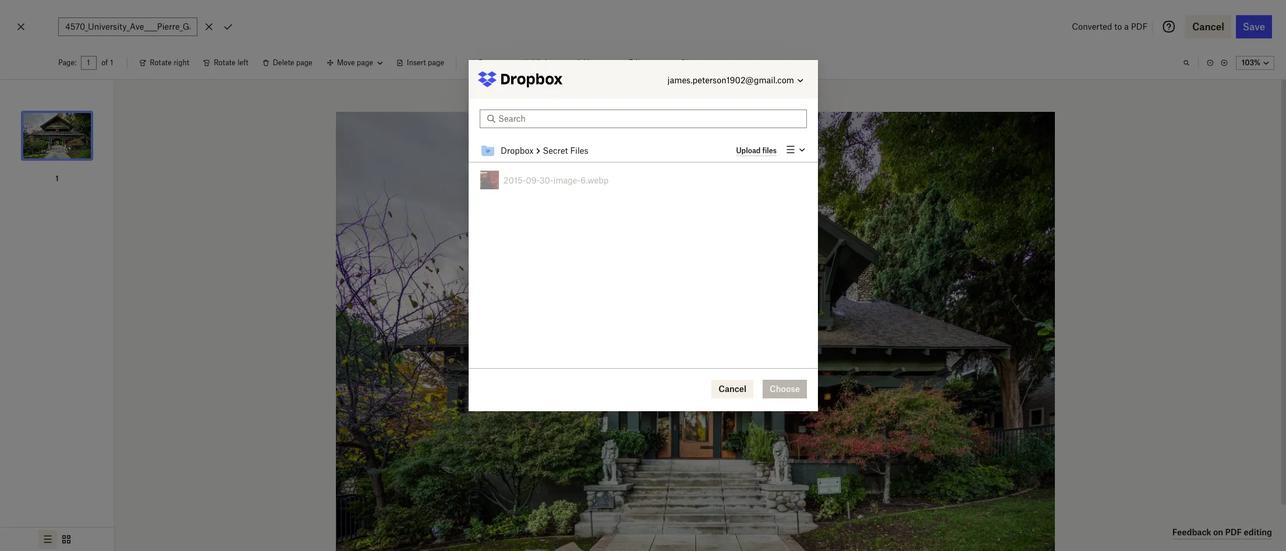 Task type: locate. For each thing, give the bounding box(es) containing it.
rotate for rotate left
[[214, 58, 236, 67]]

0 horizontal spatial 1
[[56, 174, 59, 183]]

text right the edit at the top
[[644, 58, 657, 67]]

option group
[[0, 527, 114, 551]]

draw
[[479, 58, 497, 67]]

converted
[[1073, 22, 1113, 31]]

1 text from the left
[[592, 58, 604, 67]]

1
[[110, 58, 113, 67], [56, 174, 59, 183]]

rotate left left
[[214, 58, 236, 67]]

2 text from the left
[[644, 58, 657, 67]]

text
[[592, 58, 604, 67], [644, 58, 657, 67]]

1 page from the left
[[296, 58, 313, 67]]

text for add text
[[592, 58, 604, 67]]

page 1. selected thumbnail preview element
[[20, 89, 94, 185]]

text right add at the top left of page
[[592, 58, 604, 67]]

add text button
[[559, 54, 611, 72]]

right
[[174, 58, 189, 67]]

1 horizontal spatial page
[[428, 58, 444, 67]]

1 horizontal spatial text
[[644, 58, 657, 67]]

1 rotate from the left
[[150, 58, 172, 67]]

rotate
[[150, 58, 172, 67], [214, 58, 236, 67]]

page right insert
[[428, 58, 444, 67]]

1 vertical spatial 1
[[56, 174, 59, 183]]

edit text button
[[611, 54, 664, 72]]

rotate left the right at the left
[[150, 58, 172, 67]]

draw button
[[461, 54, 504, 72]]

0 horizontal spatial page
[[296, 58, 313, 67]]

page:
[[58, 58, 76, 67]]

2 rotate from the left
[[214, 58, 236, 67]]

a
[[1125, 22, 1130, 31]]

0 horizontal spatial text
[[592, 58, 604, 67]]

highlight button
[[504, 54, 559, 72]]

converted to a pdf
[[1073, 22, 1148, 31]]

to
[[1115, 22, 1123, 31]]

page
[[296, 58, 313, 67], [428, 58, 444, 67]]

edit text
[[629, 58, 657, 67]]

rotate inside button
[[214, 58, 236, 67]]

page right delete
[[296, 58, 313, 67]]

0 horizontal spatial rotate
[[150, 58, 172, 67]]

rotate inside button
[[150, 58, 172, 67]]

None number field
[[87, 58, 91, 68]]

of 1
[[101, 58, 113, 67]]

1 horizontal spatial 1
[[110, 58, 113, 67]]

2 page from the left
[[428, 58, 444, 67]]

text inside button
[[644, 58, 657, 67]]

text inside button
[[592, 58, 604, 67]]

Button to change sidebar list view to grid view radio
[[57, 530, 76, 549]]

delete page
[[273, 58, 313, 67]]

1 horizontal spatial rotate
[[214, 58, 236, 67]]



Task type: vqa. For each thing, say whether or not it's contained in the screenshot.
Button to change sidebar list view to grid view radio
yes



Task type: describe. For each thing, give the bounding box(es) containing it.
pdf
[[1132, 22, 1148, 31]]

insert page button
[[390, 54, 451, 72]]

rotate right button
[[132, 54, 196, 72]]

insert page
[[407, 58, 444, 67]]

of
[[101, 58, 108, 67]]

delete
[[273, 58, 294, 67]]

page for insert page
[[428, 58, 444, 67]]

0 vertical spatial 1
[[110, 58, 113, 67]]

add text
[[576, 58, 604, 67]]

rotate for rotate right
[[150, 58, 172, 67]]

Button to change sidebar grid view to list view radio
[[38, 530, 57, 549]]

add
[[576, 58, 590, 67]]

left
[[238, 58, 248, 67]]

highlight
[[521, 58, 552, 67]]

edit
[[629, 58, 642, 67]]

delete page button
[[255, 54, 320, 72]]

rotate left button
[[196, 54, 255, 72]]

page for delete page
[[296, 58, 313, 67]]

input new file name text field
[[65, 20, 190, 33]]

rotate left
[[214, 58, 248, 67]]

rotate right
[[150, 58, 189, 67]]

insert
[[407, 58, 426, 67]]

cancel image
[[14, 17, 28, 36]]

insert pages dialog dialog
[[469, 60, 818, 411]]

text for edit text
[[644, 58, 657, 67]]



